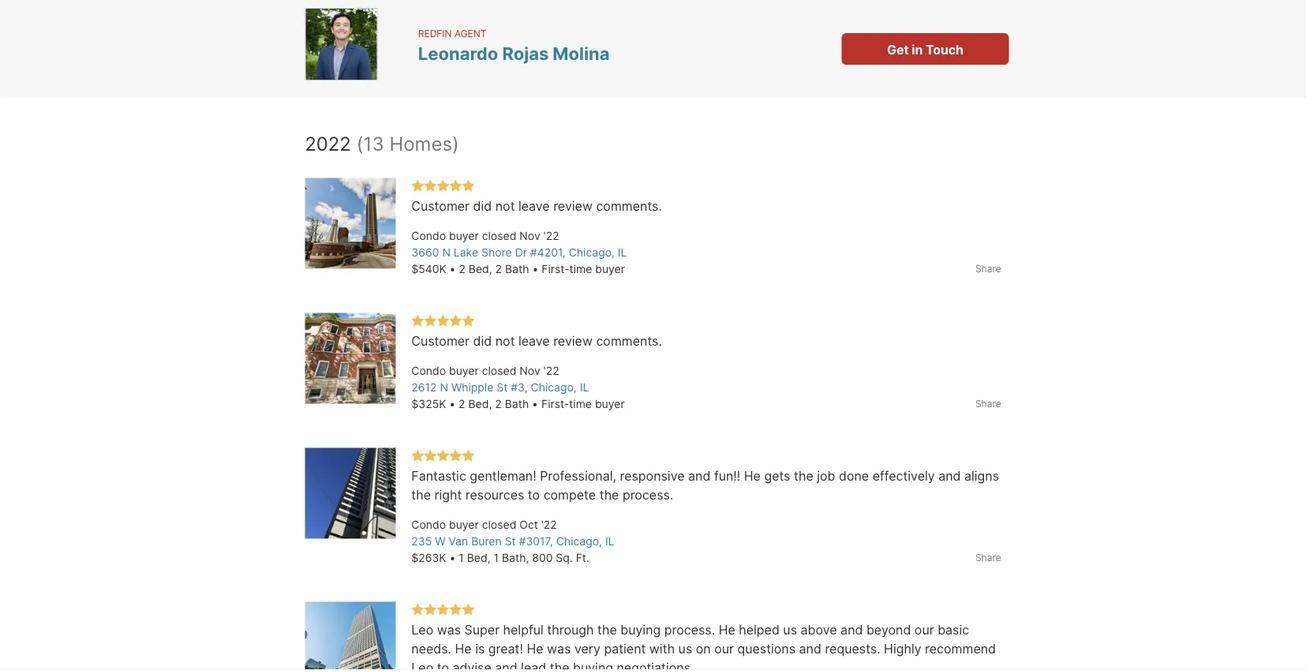 Task type: vqa. For each thing, say whether or not it's contained in the screenshot.


Task type: locate. For each thing, give the bounding box(es) containing it.
n
[[440, 67, 448, 80], [442, 246, 451, 259], [440, 381, 448, 394]]

we
[[641, 0, 660, 16]]

2 comments. from the top
[[596, 334, 662, 349]]

bed, down buren
[[467, 551, 491, 565]]

closed inside condo buyer closed  nov '22 3660 n lake shore dr #4201, chicago, il $540k • 2 bed, 2 bath • first-time buyer
[[482, 229, 517, 243]]

1 vertical spatial st
[[497, 381, 508, 394]]

2 condo from the top
[[412, 229, 446, 243]]

he
[[586, 19, 603, 35], [744, 468, 761, 484], [719, 622, 736, 638], [455, 641, 472, 657], [527, 641, 544, 657]]

1708
[[412, 67, 437, 80]]

first-
[[542, 262, 570, 276], [541, 397, 569, 411]]

1 vertical spatial review
[[553, 334, 593, 349]]

chicago, down molina
[[548, 67, 594, 80]]

2 vertical spatial bed,
[[467, 551, 491, 565]]

leo
[[412, 0, 434, 16], [412, 622, 434, 638], [412, 660, 434, 670]]

buyer for condo buyer closed  nov '22 2612 n whipple st #3, chicago, il $325k • 2 bed, 2 bath • first-time buyer
[[449, 364, 479, 378]]

the down professional,
[[600, 487, 619, 503]]

us up the negotiations. in the bottom of the page
[[679, 641, 693, 657]]

us left above
[[783, 622, 797, 638]]

il down molina
[[598, 67, 607, 80]]

buying up the negotiations. in the bottom of the page
[[621, 622, 661, 638]]

1 did from the top
[[473, 199, 492, 214]]

n left lake in the left of the page
[[442, 246, 451, 259]]

professional,
[[540, 468, 616, 484]]

2 1 from the left
[[494, 551, 499, 565]]

chicago, right #4201,
[[569, 246, 615, 259]]

lead
[[521, 660, 546, 670]]

1 vertical spatial patient
[[604, 641, 646, 657]]

our up highly
[[915, 622, 934, 638]]

a left great
[[756, 19, 763, 35]]

did
[[473, 199, 492, 214], [473, 334, 492, 349]]

leave up #3,
[[519, 334, 550, 349]]

rating 5.0 out of 5 element up fantastic
[[412, 449, 475, 464]]

0 vertical spatial bed,
[[469, 262, 492, 276]]

1 vertical spatial comments.
[[596, 334, 662, 349]]

0 vertical spatial share link
[[976, 262, 1001, 276]]

n right 2612
[[440, 381, 448, 394]]

condo buyer closed  oct '22 235 w van buren st #3017, chicago, il $263k • 1 bed, 1 bath, 800 sq. ft.
[[412, 518, 615, 565]]

nov inside condo buyer closed  nov '22 2612 n whipple st #3, chicago, il $325k • 2 bed, 2 bath • first-time buyer
[[520, 364, 540, 378]]

closed for unit
[[482, 50, 517, 64]]

chicago,
[[548, 67, 594, 80], [569, 246, 615, 259], [531, 381, 577, 394], [556, 535, 602, 548]]

1 vertical spatial not
[[496, 334, 515, 349]]

closed inside condo buyer closed  nov '22 2612 n whipple st #3, chicago, il $325k • 2 bed, 2 bath • first-time buyer
[[482, 364, 517, 378]]

customer did not leave review comments. up #4201,
[[412, 199, 662, 214]]

condo inside condo buyer closed  nov '22 3660 n lake shore dr #4201, chicago, il $540k • 2 bed, 2 bath • first-time buyer
[[412, 229, 446, 243]]

1 rating 5.0 out of 5 element from the top
[[412, 179, 475, 194]]

and down great! at the bottom
[[495, 660, 518, 670]]

1 vertical spatial our
[[715, 641, 734, 657]]

helped
[[634, 19, 675, 35], [739, 622, 780, 638]]

1 condo from the top
[[412, 50, 446, 64]]

2 closed from the top
[[482, 229, 517, 243]]

was inside leo was fantastic and patient with us. we looked a number of homes over a 12 month span and passed on numerous homes. he also helped us negotiate a great price.
[[437, 0, 461, 16]]

1 down buren
[[494, 551, 499, 565]]

bed, inside condo buyer closed  nov '22 2612 n whipple st #3, chicago, il $325k • 2 bed, 2 bath • first-time buyer
[[468, 397, 492, 411]]

helped down we
[[634, 19, 675, 35]]

'22 inside condo buyer closed  nov '22 2612 n whipple st #3, chicago, il $325k • 2 bed, 2 bath • first-time buyer
[[544, 364, 559, 378]]

1 leo from the top
[[412, 0, 434, 16]]

1 horizontal spatial on
[[696, 641, 711, 657]]

to
[[528, 487, 540, 503], [437, 660, 449, 670]]

1 horizontal spatial to
[[528, 487, 540, 503]]

st up bath,
[[505, 535, 516, 548]]

2 down shore
[[495, 262, 502, 276]]

buyer inside condo buyer closed  oct '22 235 w van buren st #3017, chicago, il $263k • 1 bed, 1 bath, 800 sq. ft.
[[449, 518, 479, 532]]

1 vertical spatial was
[[437, 622, 461, 638]]

2 nov from the top
[[520, 364, 540, 378]]

0 vertical spatial share
[[976, 263, 1001, 274]]

not
[[496, 199, 515, 214], [496, 334, 515, 349]]

buyer for condo buyer closed  oct '22 235 w van buren st #3017, chicago, il $263k • 1 bed, 1 bath, 800 sq. ft.
[[449, 518, 479, 532]]

patient up homes.
[[546, 0, 588, 16]]

not up shore
[[496, 199, 515, 214]]

il for condo buyer closed  jan '23 1708 n orchard st unit a, chicago, il
[[598, 67, 607, 80]]

2 share from the top
[[976, 398, 1001, 409]]

chicago, up ft.
[[556, 535, 602, 548]]

1 horizontal spatial patient
[[604, 641, 646, 657]]

rating 5.0 out of 5 element up needs.
[[412, 603, 475, 618]]

chicago, for closed  oct '22
[[556, 535, 602, 548]]

condo up 2612
[[412, 364, 446, 378]]

1 review from the top
[[553, 199, 593, 214]]

0 vertical spatial leo
[[412, 0, 434, 16]]

the right lead
[[550, 660, 570, 670]]

closed up 2612 n whipple st #3, chicago, il link
[[482, 364, 517, 378]]

review for il
[[553, 334, 593, 349]]

and left aligns
[[939, 468, 961, 484]]

st inside condo buyer closed  nov '22 2612 n whipple st #3, chicago, il $325k • 2 bed, 2 bath • first-time buyer
[[497, 381, 508, 394]]

4 rating 5.0 out of 5 element from the top
[[412, 603, 475, 618]]

process. inside leo was super helpful through the buying process. he helped us above and beyond our basic needs. he is great! he was very patient with us on our questions and requests. highly recommend leo to advise and lead the buying negotiations.
[[664, 622, 715, 638]]

0 vertical spatial to
[[528, 487, 540, 503]]

2 customer did not leave review comments. from the top
[[412, 334, 662, 349]]

0 vertical spatial leave
[[519, 199, 550, 214]]

chicago, inside condo buyer closed  nov '22 3660 n lake shore dr #4201, chicago, il $540k • 2 bed, 2 bath • first-time buyer
[[569, 246, 615, 259]]

'22 up #4201,
[[544, 229, 559, 243]]

0 vertical spatial us
[[679, 19, 693, 35]]

bed, for did
[[469, 262, 492, 276]]

• inside condo buyer closed  oct '22 235 w van buren st #3017, chicago, il $263k • 1 bed, 1 bath, 800 sq. ft.
[[449, 551, 456, 565]]

customer did not leave review comments.
[[412, 199, 662, 214], [412, 334, 662, 349]]

closed inside condo buyer closed  jan '23 1708 n orchard st unit a, chicago, il
[[482, 50, 517, 64]]

to down needs.
[[437, 660, 449, 670]]

st
[[496, 67, 507, 80], [497, 381, 508, 394], [505, 535, 516, 548]]

3 share link from the top
[[976, 551, 1001, 565]]

bath
[[505, 262, 529, 276], [505, 397, 529, 411]]

• down lake in the left of the page
[[450, 262, 456, 276]]

3 condo from the top
[[412, 364, 446, 378]]

0 vertical spatial patient
[[546, 0, 588, 16]]

1 customer from the top
[[412, 199, 470, 214]]

fantastic gentleman! professional, responsive and fun!! he gets the job done effectively and aligns the right resources to compete the process.
[[412, 468, 1003, 503]]

0 vertical spatial on
[[458, 19, 473, 35]]

closed up 1708 n orchard st unit a, chicago, il link
[[482, 50, 517, 64]]

review up condo buyer closed  nov '22 2612 n whipple st #3, chicago, il $325k • 2 bed, 2 bath • first-time buyer
[[553, 334, 593, 349]]

number
[[717, 0, 763, 16]]

chicago, inside condo buyer closed  oct '22 235 w van buren st #3017, chicago, il $263k • 1 bed, 1 bath, 800 sq. ft.
[[556, 535, 602, 548]]

and
[[520, 0, 542, 16], [957, 0, 980, 16], [688, 468, 711, 484], [939, 468, 961, 484], [841, 622, 863, 638], [799, 641, 822, 657], [495, 660, 518, 670]]

1 share link from the top
[[976, 262, 1001, 276]]

il for condo buyer closed  nov '22 3660 n lake shore dr #4201, chicago, il $540k • 2 bed, 2 bath • first-time buyer
[[618, 246, 627, 259]]

numerous
[[477, 19, 536, 35]]

job
[[817, 468, 836, 484]]

1 1 from the left
[[459, 551, 464, 565]]

condo up 1708
[[412, 50, 446, 64]]

0 vertical spatial customer did not leave review comments.
[[412, 199, 662, 214]]

to inside fantastic gentleman! professional, responsive and fun!! he gets the job done effectively and aligns the right resources to compete the process.
[[528, 487, 540, 503]]

'22 inside condo buyer closed  nov '22 3660 n lake shore dr #4201, chicago, il $540k • 2 bed, 2 bath • first-time buyer
[[544, 229, 559, 243]]

1 closed from the top
[[482, 50, 517, 64]]

1 vertical spatial bed,
[[468, 397, 492, 411]]

us inside leo was fantastic and patient with us. we looked a number of homes over a 12 month span and passed on numerous homes. he also helped us negotiate a great price.
[[679, 19, 693, 35]]

st left unit
[[496, 67, 507, 80]]

1 comments. from the top
[[596, 199, 662, 214]]

1 vertical spatial leo
[[412, 622, 434, 638]]

he inside fantastic gentleman! professional, responsive and fun!! he gets the job done effectively and aligns the right resources to compete the process.
[[744, 468, 761, 484]]

0 horizontal spatial 1
[[459, 551, 464, 565]]

1 vertical spatial share
[[976, 398, 1001, 409]]

1 horizontal spatial our
[[915, 622, 934, 638]]

'22 up 2612 n whipple st #3, chicago, il link
[[544, 364, 559, 378]]

0 vertical spatial did
[[473, 199, 492, 214]]

1 vertical spatial us
[[783, 622, 797, 638]]

bath down #3,
[[505, 397, 529, 411]]

1 share from the top
[[976, 263, 1001, 274]]

leo up the "passed" at left
[[412, 0, 434, 16]]

• right $325k
[[449, 397, 456, 411]]

leo inside leo was fantastic and patient with us. we looked a number of homes over a 12 month span and passed on numerous homes. he also helped us negotiate a great price.
[[412, 0, 434, 16]]

1
[[459, 551, 464, 565], [494, 551, 499, 565]]

st for orchard
[[496, 67, 507, 80]]

first- down #4201,
[[542, 262, 570, 276]]

• down van
[[449, 551, 456, 565]]

condo for 1708
[[412, 50, 446, 64]]

nov for #4201,
[[520, 229, 540, 243]]

not for shore
[[496, 199, 515, 214]]

on left questions
[[696, 641, 711, 657]]

buyer
[[449, 50, 479, 64], [449, 229, 479, 243], [595, 262, 625, 276], [449, 364, 479, 378], [595, 397, 625, 411], [449, 518, 479, 532]]

was down through
[[547, 641, 571, 657]]

$325k
[[412, 397, 446, 411]]

0 vertical spatial review
[[553, 199, 593, 214]]

1708 n orchard st unit a, chicago, il link
[[412, 67, 607, 80]]

closed inside condo buyer closed  oct '22 235 w van buren st #3017, chicago, il $263k • 1 bed, 1 bath, 800 sq. ft.
[[482, 518, 517, 532]]

2 customer from the top
[[412, 334, 470, 349]]

il for condo buyer closed  oct '22 235 w van buren st #3017, chicago, il $263k • 1 bed, 1 bath, 800 sq. ft.
[[605, 535, 615, 548]]

1 vertical spatial with
[[650, 641, 675, 657]]

n for 1708
[[440, 67, 448, 80]]

1 vertical spatial did
[[473, 334, 492, 349]]

agent
[[455, 27, 487, 39]]

n inside condo buyer closed  nov '22 2612 n whipple st #3, chicago, il $325k • 2 bed, 2 bath • first-time buyer
[[440, 381, 448, 394]]

the
[[794, 468, 814, 484], [412, 487, 431, 503], [600, 487, 619, 503], [598, 622, 617, 638], [550, 660, 570, 670]]

2 vertical spatial share
[[976, 552, 1001, 563]]

comments. for condo buyer closed  nov '22 3660 n lake shore dr #4201, chicago, il $540k • 2 bed, 2 bath • first-time buyer
[[596, 199, 662, 214]]

on up leonardo at left
[[458, 19, 473, 35]]

bed, down the whipple
[[468, 397, 492, 411]]

bed,
[[469, 262, 492, 276], [468, 397, 492, 411], [467, 551, 491, 565]]

2 vertical spatial st
[[505, 535, 516, 548]]

process. up the negotiations. in the bottom of the page
[[664, 622, 715, 638]]

us
[[679, 19, 693, 35], [783, 622, 797, 638], [679, 641, 693, 657]]

1 vertical spatial n
[[442, 246, 451, 259]]

condo
[[412, 50, 446, 64], [412, 229, 446, 243], [412, 364, 446, 378], [412, 518, 446, 532]]

was up needs.
[[437, 622, 461, 638]]

condo inside condo buyer closed  nov '22 2612 n whipple st #3, chicago, il $325k • 2 bed, 2 bath • first-time buyer
[[412, 364, 446, 378]]

condo up 235
[[412, 518, 446, 532]]

was for super
[[437, 622, 461, 638]]

with up also on the top left
[[591, 0, 617, 16]]

leave for #4201,
[[519, 199, 550, 214]]

0 vertical spatial helped
[[634, 19, 675, 35]]

0 vertical spatial not
[[496, 199, 515, 214]]

buyer for condo buyer closed  nov '22 3660 n lake shore dr #4201, chicago, il $540k • 2 bed, 2 bath • first-time buyer
[[449, 229, 479, 243]]

2 did from the top
[[473, 334, 492, 349]]

2 down lake in the left of the page
[[459, 262, 466, 276]]

patient
[[546, 0, 588, 16], [604, 641, 646, 657]]

first- down 2612 n whipple st #3, chicago, il link
[[541, 397, 569, 411]]

is
[[475, 641, 485, 657]]

0 vertical spatial with
[[591, 0, 617, 16]]

condo inside condo buyer closed  oct '22 235 w van buren st #3017, chicago, il $263k • 1 bed, 1 bath, 800 sq. ft.
[[412, 518, 446, 532]]

buying
[[621, 622, 661, 638], [573, 660, 613, 670]]

not up 2612 n whipple st #3, chicago, il link
[[496, 334, 515, 349]]

negotiate
[[696, 19, 753, 35]]

1 down van
[[459, 551, 464, 565]]

rating 5.0 out of 5 element for condo buyer closed  nov '22 3660 n lake shore dr #4201, chicago, il $540k • 2 bed, 2 bath • first-time buyer
[[412, 179, 475, 194]]

a
[[707, 0, 714, 16], [855, 0, 863, 16], [756, 19, 763, 35]]

il inside condo buyer closed  nov '22 3660 n lake shore dr #4201, chicago, il $540k • 2 bed, 2 bath • first-time buyer
[[618, 246, 627, 259]]

rating 5.0 out of 5 element
[[412, 179, 475, 194], [412, 314, 475, 329], [412, 449, 475, 464], [412, 603, 475, 618]]

2 share link from the top
[[976, 397, 1001, 411]]

on
[[458, 19, 473, 35], [696, 641, 711, 657]]

a left 12
[[855, 0, 863, 16]]

2 horizontal spatial a
[[855, 0, 863, 16]]

first- inside condo buyer closed  nov '22 2612 n whipple st #3, chicago, il $325k • 2 bed, 2 bath • first-time buyer
[[541, 397, 569, 411]]

3 closed from the top
[[482, 364, 517, 378]]

condo inside condo buyer closed  jan '23 1708 n orchard st unit a, chicago, il
[[412, 50, 446, 64]]

customer up 2612
[[412, 334, 470, 349]]

in
[[912, 42, 923, 57]]

compete
[[544, 487, 596, 503]]

1 vertical spatial on
[[696, 641, 711, 657]]

with inside leo was super helpful through the buying process. he helped us above and beyond our basic needs. he is great! he was very patient with us on our questions and requests. highly recommend leo to advise and lead the buying negotiations.
[[650, 641, 675, 657]]

condo for 3660
[[412, 229, 446, 243]]

3 share from the top
[[976, 552, 1001, 563]]

buyer inside condo buyer closed  jan '23 1708 n orchard st unit a, chicago, il
[[449, 50, 479, 64]]

0 vertical spatial customer
[[412, 199, 470, 214]]

'22 right "oct"
[[541, 518, 557, 532]]

helped up questions
[[739, 622, 780, 638]]

0 horizontal spatial patient
[[546, 0, 588, 16]]

1 time from the top
[[570, 262, 592, 276]]

time inside condo buyer closed  nov '22 3660 n lake shore dr #4201, chicago, il $540k • 2 bed, 2 bath • first-time buyer
[[570, 262, 592, 276]]

4 condo from the top
[[412, 518, 446, 532]]

n inside condo buyer closed  nov '22 3660 n lake shore dr #4201, chicago, il $540k • 2 bed, 2 bath • first-time buyer
[[442, 246, 451, 259]]

st left #3,
[[497, 381, 508, 394]]

0 horizontal spatial with
[[591, 0, 617, 16]]

il down professional,
[[605, 535, 615, 548]]

homes)
[[390, 132, 459, 156]]

bed, down lake in the left of the page
[[469, 262, 492, 276]]

0 vertical spatial '22
[[544, 229, 559, 243]]

bath down 3660 n lake shore dr #4201, chicago, il link
[[505, 262, 529, 276]]

nov
[[520, 229, 540, 243], [520, 364, 540, 378]]

did up shore
[[473, 199, 492, 214]]

2 leo from the top
[[412, 622, 434, 638]]

il inside condo buyer closed  jan '23 1708 n orchard st unit a, chicago, il
[[598, 67, 607, 80]]

with up the negotiations. in the bottom of the page
[[650, 641, 675, 657]]

1 vertical spatial nov
[[520, 364, 540, 378]]

2 time from the top
[[569, 397, 592, 411]]

beyond
[[867, 622, 911, 638]]

il right #3,
[[580, 381, 589, 394]]

2612 n whipple st #3, chicago, il link
[[412, 381, 589, 394]]

did for whipple
[[473, 334, 492, 349]]

12
[[866, 0, 880, 16]]

us.
[[620, 0, 638, 16]]

#4201,
[[530, 246, 566, 259]]

2 vertical spatial share link
[[976, 551, 1001, 565]]

leave up the dr
[[519, 199, 550, 214]]

did up the whipple
[[473, 334, 492, 349]]

0 vertical spatial was
[[437, 0, 461, 16]]

nov up #3,
[[520, 364, 540, 378]]

time inside condo buyer closed  nov '22 2612 n whipple st #3, chicago, il $325k • 2 bed, 2 bath • first-time buyer
[[569, 397, 592, 411]]

bed, inside condo buyer closed  oct '22 235 w van buren st #3017, chicago, il $263k • 1 bed, 1 bath, 800 sq. ft.
[[467, 551, 491, 565]]

1 leave from the top
[[519, 199, 550, 214]]

0 horizontal spatial helped
[[634, 19, 675, 35]]

2 vertical spatial leo
[[412, 660, 434, 670]]

1 vertical spatial helped
[[739, 622, 780, 638]]

leo for leo was fantastic and patient with us. we looked a number of homes over a 12 month span and passed on numerous homes. he also helped us negotiate a great price.
[[412, 0, 434, 16]]

buying down 'very'
[[573, 660, 613, 670]]

rating 5.0 out of 5 element for condo buyer closed  oct '22 235 w van buren st #3017, chicago, il $263k • 1 bed, 1 bath, 800 sq. ft.
[[412, 449, 475, 464]]

leave
[[519, 199, 550, 214], [519, 334, 550, 349]]

1 not from the top
[[496, 199, 515, 214]]

0 vertical spatial buying
[[621, 622, 661, 638]]

n for 3660
[[442, 246, 451, 259]]

n inside condo buyer closed  jan '23 1708 n orchard st unit a, chicago, il
[[440, 67, 448, 80]]

1 vertical spatial time
[[569, 397, 592, 411]]

$540k
[[412, 262, 446, 276]]

sq.
[[556, 551, 573, 565]]

right
[[435, 487, 462, 503]]

1 vertical spatial customer did not leave review comments.
[[412, 334, 662, 349]]

our
[[915, 622, 934, 638], [715, 641, 734, 657]]

to up "oct"
[[528, 487, 540, 503]]

st inside condo buyer closed  jan '23 1708 n orchard st unit a, chicago, il
[[496, 67, 507, 80]]

0 vertical spatial first-
[[542, 262, 570, 276]]

1 horizontal spatial with
[[650, 641, 675, 657]]

patient up the negotiations. in the bottom of the page
[[604, 641, 646, 657]]

time up professional,
[[569, 397, 592, 411]]

0 horizontal spatial our
[[715, 641, 734, 657]]

chicago, inside condo buyer closed  jan '23 1708 n orchard st unit a, chicago, il
[[548, 67, 594, 80]]

closed up shore
[[482, 229, 517, 243]]

review up #4201,
[[553, 199, 593, 214]]

highly
[[884, 641, 922, 657]]

1 vertical spatial to
[[437, 660, 449, 670]]

il
[[598, 67, 607, 80], [618, 246, 627, 259], [580, 381, 589, 394], [605, 535, 615, 548]]

#3017,
[[519, 535, 553, 548]]

il inside condo buyer closed  oct '22 235 w van buren st #3017, chicago, il $263k • 1 bed, 1 bath, 800 sq. ft.
[[605, 535, 615, 548]]

with
[[591, 0, 617, 16], [650, 641, 675, 657]]

1 vertical spatial first-
[[541, 397, 569, 411]]

not for st
[[496, 334, 515, 349]]

condo up 3660
[[412, 229, 446, 243]]

time down 3660 n lake shore dr #4201, chicago, il link
[[570, 262, 592, 276]]

leo down needs.
[[412, 660, 434, 670]]

0 vertical spatial process.
[[623, 487, 674, 503]]

2612
[[412, 381, 437, 394]]

process.
[[623, 487, 674, 503], [664, 622, 715, 638]]

a up negotiate
[[707, 0, 714, 16]]

0 vertical spatial bath
[[505, 262, 529, 276]]

1 vertical spatial share link
[[976, 397, 1001, 411]]

2 review from the top
[[553, 334, 593, 349]]

rating 5.0 out of 5 element down homes)
[[412, 179, 475, 194]]

3660 n lake shore dr #4201, chicago, il link
[[412, 246, 627, 259]]

1 customer did not leave review comments. from the top
[[412, 199, 662, 214]]

0 horizontal spatial buying
[[573, 660, 613, 670]]

0 vertical spatial nov
[[520, 229, 540, 243]]

0 vertical spatial comments.
[[596, 199, 662, 214]]

0 vertical spatial time
[[570, 262, 592, 276]]

bed, inside condo buyer closed  nov '22 3660 n lake shore dr #4201, chicago, il $540k • 2 bed, 2 bath • first-time buyer
[[469, 262, 492, 276]]

share for condo buyer closed  oct '22 235 w van buren st #3017, chicago, il $263k • 1 bed, 1 bath, 800 sq. ft.
[[976, 552, 1001, 563]]

1 vertical spatial process.
[[664, 622, 715, 638]]

1 vertical spatial customer
[[412, 334, 470, 349]]

bed, for gentleman!
[[467, 551, 491, 565]]

2 vertical spatial n
[[440, 381, 448, 394]]

0 horizontal spatial on
[[458, 19, 473, 35]]

responsive
[[620, 468, 685, 484]]

1 vertical spatial leave
[[519, 334, 550, 349]]

1 vertical spatial buying
[[573, 660, 613, 670]]

helped inside leo was super helpful through the buying process. he helped us above and beyond our basic needs. he is great! he was very patient with us on our questions and requests. highly recommend leo to advise and lead the buying negotiations.
[[739, 622, 780, 638]]

'22 for chicago,
[[544, 364, 559, 378]]

comments.
[[596, 199, 662, 214], [596, 334, 662, 349]]

nov inside condo buyer closed  nov '22 3660 n lake shore dr #4201, chicago, il $540k • 2 bed, 2 bath • first-time buyer
[[520, 229, 540, 243]]

3 leo from the top
[[412, 660, 434, 670]]

chicago, for closed  nov '22
[[569, 246, 615, 259]]

rating 5.0 out of 5 element down the $540k
[[412, 314, 475, 329]]

was up the "passed" at left
[[437, 0, 461, 16]]

process. down responsive
[[623, 487, 674, 503]]

1 vertical spatial bath
[[505, 397, 529, 411]]

1 vertical spatial '22
[[544, 364, 559, 378]]

il right #4201,
[[618, 246, 627, 259]]

2022
[[305, 132, 351, 156]]

1 nov from the top
[[520, 229, 540, 243]]

price.
[[802, 19, 835, 35]]

redfin
[[418, 27, 452, 39]]

0 vertical spatial st
[[496, 67, 507, 80]]

condo buyer closed  jan '23 1708 n orchard st unit a, chicago, il
[[412, 50, 607, 80]]

3 rating 5.0 out of 5 element from the top
[[412, 449, 475, 464]]

2 leave from the top
[[519, 334, 550, 349]]

1 horizontal spatial helped
[[739, 622, 780, 638]]

chicago, right #3,
[[531, 381, 577, 394]]

and down above
[[799, 641, 822, 657]]

2 vertical spatial '22
[[541, 518, 557, 532]]

review
[[553, 199, 593, 214], [553, 334, 593, 349]]

customer did not leave review comments. up #3,
[[412, 334, 662, 349]]

2 rating 5.0 out of 5 element from the top
[[412, 314, 475, 329]]

leo up needs.
[[412, 622, 434, 638]]

2 not from the top
[[496, 334, 515, 349]]

0 horizontal spatial to
[[437, 660, 449, 670]]

'22 inside condo buyer closed  oct '22 235 w van buren st #3017, chicago, il $263k • 1 bed, 1 bath, 800 sq. ft.
[[541, 518, 557, 532]]

closed up buren
[[482, 518, 517, 532]]

1 horizontal spatial 1
[[494, 551, 499, 565]]

2
[[459, 262, 466, 276], [495, 262, 502, 276], [459, 397, 465, 411], [495, 397, 502, 411]]

us down looked
[[679, 19, 693, 35]]

0 vertical spatial n
[[440, 67, 448, 80]]

nov up the dr
[[520, 229, 540, 243]]

4 closed from the top
[[482, 518, 517, 532]]

'23
[[541, 50, 558, 64]]



Task type: describe. For each thing, give the bounding box(es) containing it.
2 vertical spatial was
[[547, 641, 571, 657]]

condo buyer closed  nov '22 3660 n lake shore dr #4201, chicago, il $540k • 2 bed, 2 bath • first-time buyer
[[412, 229, 627, 276]]

did for lake
[[473, 199, 492, 214]]

and left fun!!
[[688, 468, 711, 484]]

month
[[883, 0, 921, 16]]

leo for leo was super helpful through the buying process. he helped us above and beyond our basic needs. he is great! he was very patient with us on our questions and requests. highly recommend leo to advise and lead the buying negotiations.
[[412, 622, 434, 638]]

resources
[[466, 487, 524, 503]]

chicago, inside condo buyer closed  nov '22 2612 n whipple st #3, chicago, il $325k • 2 bed, 2 bath • first-time buyer
[[531, 381, 577, 394]]

review for chicago,
[[553, 199, 593, 214]]

bath inside condo buyer closed  nov '22 2612 n whipple st #3, chicago, il $325k • 2 bed, 2 bath • first-time buyer
[[505, 397, 529, 411]]

2022 (13 homes)
[[305, 132, 459, 156]]

looked
[[663, 0, 703, 16]]

fantastic
[[465, 0, 516, 16]]

touch
[[926, 42, 964, 57]]

whipple
[[451, 381, 494, 394]]

235 w van buren st #3017, chicago, il link
[[412, 535, 615, 548]]

2 vertical spatial us
[[679, 641, 693, 657]]

first- inside condo buyer closed  nov '22 3660 n lake shore dr #4201, chicago, il $540k • 2 bed, 2 bath • first-time buyer
[[542, 262, 570, 276]]

1 horizontal spatial buying
[[621, 622, 661, 638]]

a,
[[535, 67, 545, 80]]

effectively
[[873, 468, 935, 484]]

he inside leo was fantastic and patient with us. we looked a number of homes over a 12 month span and passed on numerous homes. he also helped us negotiate a great price.
[[586, 19, 603, 35]]

gentleman!
[[470, 468, 536, 484]]

leonardo rojas molina link
[[418, 42, 610, 64]]

bath,
[[502, 551, 529, 565]]

leonardo rojas molina, redfin agent image
[[305, 8, 378, 81]]

recommend
[[925, 641, 996, 657]]

to inside leo was super helpful through the buying process. he helped us above and beyond our basic needs. he is great! he was very patient with us on our questions and requests. highly recommend leo to advise and lead the buying negotiations.
[[437, 660, 449, 670]]

nov for chicago,
[[520, 364, 540, 378]]

comments. for condo buyer closed  nov '22 2612 n whipple st #3, chicago, il $325k • 2 bed, 2 bath • first-time buyer
[[596, 334, 662, 349]]

was for fantastic
[[437, 0, 461, 16]]

0 horizontal spatial a
[[707, 0, 714, 16]]

closed for #3,
[[482, 364, 517, 378]]

n for 2612
[[440, 381, 448, 394]]

fantastic
[[412, 468, 466, 484]]

share link for condo buyer closed  nov '22 3660 n lake shore dr #4201, chicago, il $540k • 2 bed, 2 bath • first-time buyer
[[976, 262, 1001, 276]]

'22 for #3017,
[[541, 518, 557, 532]]

get
[[887, 42, 909, 57]]

buyer for condo buyer closed  jan '23 1708 n orchard st unit a, chicago, il
[[449, 50, 479, 64]]

with inside leo was fantastic and patient with us. we looked a number of homes over a 12 month span and passed on numerous homes. he also helped us negotiate a great price.
[[591, 0, 617, 16]]

leo was super helpful through the buying process. he helped us above and beyond our basic needs. he is great! he was very patient with us on our questions and requests. highly recommend leo to advise and lead the buying negotiations.
[[412, 622, 1000, 670]]

$263k
[[412, 551, 446, 565]]

through
[[547, 622, 594, 638]]

'22 for #4201,
[[544, 229, 559, 243]]

leonardo
[[418, 42, 498, 64]]

aligns
[[965, 468, 999, 484]]

on inside leo was fantastic and patient with us. we looked a number of homes over a 12 month span and passed on numerous homes. he also helped us negotiate a great price.
[[458, 19, 473, 35]]

• down #4201,
[[532, 262, 539, 276]]

closed for st
[[482, 518, 517, 532]]

negotiations.
[[617, 660, 694, 670]]

2 down 2612 n whipple st #3, chicago, il link
[[495, 397, 502, 411]]

great!
[[488, 641, 523, 657]]

buren
[[471, 535, 502, 548]]

above
[[801, 622, 837, 638]]

2 down the whipple
[[459, 397, 465, 411]]

and up requests.
[[841, 622, 863, 638]]

st for whipple
[[497, 381, 508, 394]]

235
[[412, 535, 432, 548]]

requests.
[[825, 641, 881, 657]]

helpful
[[503, 622, 544, 638]]

leave for chicago,
[[519, 334, 550, 349]]

jan
[[520, 50, 538, 64]]

3660
[[412, 246, 439, 259]]

unit
[[510, 67, 532, 80]]

span
[[925, 0, 954, 16]]

condo buyer closed  nov '22 2612 n whipple st #3, chicago, il $325k • 2 bed, 2 bath • first-time buyer
[[412, 364, 625, 411]]

homes
[[782, 0, 822, 16]]

over
[[826, 0, 852, 16]]

questions
[[738, 641, 796, 657]]

the up 'very'
[[598, 622, 617, 638]]

share for condo buyer closed  nov '22 3660 n lake shore dr #4201, chicago, il $540k • 2 bed, 2 bath • first-time buyer
[[976, 263, 1001, 274]]

rojas
[[502, 42, 549, 64]]

advise
[[453, 660, 492, 670]]

condo for 235
[[412, 518, 446, 532]]

(13
[[357, 132, 384, 156]]

share for condo buyer closed  nov '22 2612 n whipple st #3, chicago, il $325k • 2 bed, 2 bath • first-time buyer
[[976, 398, 1001, 409]]

lake
[[454, 246, 478, 259]]

customer for condo buyer closed  nov '22 3660 n lake shore dr #4201, chicago, il $540k • 2 bed, 2 bath • first-time buyer
[[412, 199, 470, 214]]

bath inside condo buyer closed  nov '22 3660 n lake shore dr #4201, chicago, il $540k • 2 bed, 2 bath • first-time buyer
[[505, 262, 529, 276]]

redfin agent leonardo rojas molina
[[418, 27, 610, 64]]

and right span
[[957, 0, 980, 16]]

w
[[435, 535, 446, 548]]

process. inside fantastic gentleman! professional, responsive and fun!! he gets the job done effectively and aligns the right resources to compete the process.
[[623, 487, 674, 503]]

great
[[767, 19, 798, 35]]

st inside condo buyer closed  oct '22 235 w van buren st #3017, chicago, il $263k • 1 bed, 1 bath, 800 sq. ft.
[[505, 535, 516, 548]]

customer did not leave review comments. for chicago,
[[412, 334, 662, 349]]

also
[[607, 19, 631, 35]]

van
[[449, 535, 468, 548]]

basic
[[938, 622, 969, 638]]

fun!!
[[714, 468, 741, 484]]

condo for 2612
[[412, 364, 446, 378]]

customer for condo buyer closed  nov '22 2612 n whipple st #3, chicago, il $325k • 2 bed, 2 bath • first-time buyer
[[412, 334, 470, 349]]

gets
[[764, 468, 791, 484]]

orchard
[[451, 67, 493, 80]]

• down 2612 n whipple st #3, chicago, il link
[[532, 397, 538, 411]]

leo was fantastic and patient with us. we looked a number of homes over a 12 month span and passed on numerous homes. he also helped us negotiate a great price.
[[412, 0, 983, 35]]

very
[[575, 641, 601, 657]]

and up numerous
[[520, 0, 542, 16]]

super
[[465, 622, 500, 638]]

done
[[839, 468, 869, 484]]

shore
[[482, 246, 512, 259]]

ft.
[[576, 551, 590, 565]]

needs.
[[412, 641, 452, 657]]

closed for dr
[[482, 229, 517, 243]]

800
[[532, 551, 553, 565]]

get in touch button
[[842, 33, 1009, 65]]

dr
[[515, 246, 527, 259]]

rating 5.0 out of 5 element for condo buyer closed  nov '22 2612 n whipple st #3, chicago, il $325k • 2 bed, 2 bath • first-time buyer
[[412, 314, 475, 329]]

helped inside leo was fantastic and patient with us. we looked a number of homes over a 12 month span and passed on numerous homes. he also helped us negotiate a great price.
[[634, 19, 675, 35]]

0 vertical spatial our
[[915, 622, 934, 638]]

patient inside leo was super helpful through the buying process. he helped us above and beyond our basic needs. he is great! he was very patient with us on our questions and requests. highly recommend leo to advise and lead the buying negotiations.
[[604, 641, 646, 657]]

1 horizontal spatial a
[[756, 19, 763, 35]]

molina
[[553, 42, 610, 64]]

share link for condo buyer closed  nov '22 2612 n whipple st #3, chicago, il $325k • 2 bed, 2 bath • first-time buyer
[[976, 397, 1001, 411]]

the left job
[[794, 468, 814, 484]]

passed
[[412, 19, 455, 35]]

patient inside leo was fantastic and patient with us. we looked a number of homes over a 12 month span and passed on numerous homes. he also helped us negotiate a great price.
[[546, 0, 588, 16]]

#3,
[[511, 381, 528, 394]]

the down fantastic
[[412, 487, 431, 503]]

oct
[[520, 518, 538, 532]]

homes.
[[539, 19, 583, 35]]

customer did not leave review comments. for #4201,
[[412, 199, 662, 214]]

il inside condo buyer closed  nov '22 2612 n whipple st #3, chicago, il $325k • 2 bed, 2 bath • first-time buyer
[[580, 381, 589, 394]]

get in touch
[[887, 42, 964, 57]]

chicago, for closed  jan '23
[[548, 67, 594, 80]]

share link for condo buyer closed  oct '22 235 w van buren st #3017, chicago, il $263k • 1 bed, 1 bath, 800 sq. ft.
[[976, 551, 1001, 565]]

of
[[767, 0, 779, 16]]

on inside leo was super helpful through the buying process. he helped us above and beyond our basic needs. he is great! he was very patient with us on our questions and requests. highly recommend leo to advise and lead the buying negotiations.
[[696, 641, 711, 657]]



